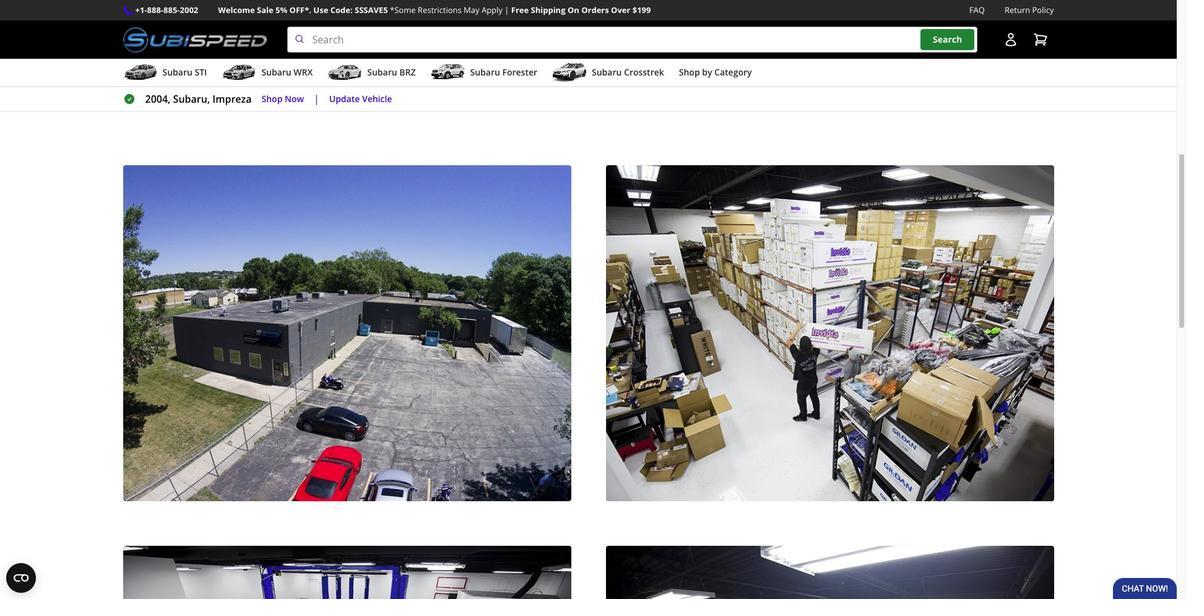 Task type: describe. For each thing, give the bounding box(es) containing it.
a subaru brz thumbnail image image
[[328, 63, 362, 82]]

+1-888-885-2002
[[135, 4, 198, 15]]

markets
[[779, 23, 816, 37]]

use
[[314, 4, 328, 15]]

subaru for subaru forester
[[470, 66, 500, 78]]

forester
[[503, 66, 538, 78]]

employed
[[400, 39, 445, 53]]

search button
[[921, 29, 975, 50]]

most
[[596, 39, 619, 53]]

possible.
[[639, 71, 680, 85]]

inside ft warehouse image
[[606, 165, 1054, 502]]

shipping
[[531, 4, 566, 15]]

support
[[761, 55, 797, 69]]

restrictions
[[418, 4, 462, 15]]

head
[[438, 55, 461, 69]]

a subaru forester thumbnail image image
[[431, 63, 465, 82]]

here
[[448, 39, 469, 53]]

policy
[[1033, 4, 1054, 15]]

the up automotive
[[701, 23, 716, 37]]

update vehicle button
[[329, 92, 392, 106]]

subaru for subaru crosstrek
[[592, 66, 622, 78]]

a
[[865, 23, 871, 37]]

shop for shop by category
[[679, 66, 700, 78]]

1 vertical spatial serve.
[[286, 55, 314, 69]]

20
[[334, 39, 345, 53]]

people
[[348, 39, 379, 53]]

2 vertical spatial over
[[464, 55, 484, 69]]

subaru crosstrek button
[[552, 61, 664, 86]]

subaru for subaru sti
[[163, 66, 193, 78]]

faq link
[[970, 4, 985, 17]]

sssave5
[[355, 4, 388, 15]]

over
[[611, 4, 631, 15]]

parts
[[719, 23, 742, 37]]

subaru sti
[[163, 66, 207, 78]]

2 horizontal spatial and
[[827, 55, 845, 69]]

subaru for subaru brz
[[367, 66, 397, 78]]

888-
[[147, 4, 164, 15]]

2 vertical spatial you
[[569, 71, 586, 85]]

soon
[[601, 71, 624, 85]]

sale
[[257, 4, 274, 15]]

2 as from the left
[[626, 71, 636, 85]]

return policy
[[1005, 4, 1054, 15]]

a subaru crosstrek thumbnail image image
[[552, 63, 587, 82]]

sqft
[[595, 23, 618, 37]]

1 horizontal spatial will
[[703, 55, 719, 69]]

are
[[382, 39, 397, 53]]

subaru crosstrek
[[592, 66, 664, 78]]

welcome sale 5% off*. use code: sssave5
[[218, 4, 388, 15]]

1 vertical spatial you
[[325, 55, 342, 69]]

shop for shop now
[[262, 93, 283, 105]]

a subaru sti thumbnail image image
[[123, 63, 158, 82]]

need
[[345, 55, 368, 69]]

1 vertical spatial |
[[314, 92, 319, 106]]

0 horizontal spatial over
[[311, 39, 331, 53]]

code:
[[331, 4, 353, 15]]

staff
[[874, 23, 894, 37]]

for
[[745, 23, 758, 37]]

885-
[[164, 4, 180, 15]]

two
[[307, 23, 324, 37]]

located
[[367, 23, 401, 37]]

with two facilities located in des moines, iowa we have over 20,000 sqft of space to stock the parts for the markets we serve. a staff of just over 20 people are employed here and strive to bring you the most complete automotive experience in the car communities we serve. if you need anything at all head over to the contact page and submit a request. this will create a support ticket and someone will get back to you as soon as possible.
[[279, 23, 898, 85]]

communities
[[822, 39, 882, 53]]

page
[[553, 55, 576, 69]]

subaru brz
[[367, 66, 416, 78]]

on
[[568, 4, 579, 15]]

2004,
[[145, 92, 171, 106]]

shop by category
[[679, 66, 752, 78]]

have
[[513, 23, 536, 37]]

update vehicle
[[329, 93, 392, 105]]

0 vertical spatial serve.
[[835, 23, 862, 37]]

faq
[[970, 4, 985, 15]]

shop now
[[262, 93, 304, 105]]

1 as from the left
[[588, 71, 598, 85]]

at
[[413, 55, 422, 69]]

experience
[[723, 39, 774, 53]]

0 vertical spatial over
[[538, 23, 559, 37]]

subispeed logo image
[[123, 27, 267, 53]]

subaru forester button
[[431, 61, 538, 86]]

impreza
[[213, 92, 252, 106]]

request.
[[641, 55, 680, 69]]

automotive
[[668, 39, 720, 53]]

stock
[[674, 23, 698, 37]]

vehicle
[[362, 93, 392, 105]]

a subaru wrx thumbnail image image
[[222, 63, 257, 82]]

complete
[[622, 39, 665, 53]]

search input field
[[287, 27, 978, 53]]

shop now link
[[262, 92, 304, 106]]

0 horizontal spatial and
[[472, 39, 489, 53]]

the down 20,000
[[578, 39, 593, 53]]

subaru brz button
[[328, 61, 416, 86]]

to down strive
[[487, 55, 496, 69]]

free
[[511, 4, 529, 15]]

1 vertical spatial in
[[776, 39, 785, 53]]

subaru,
[[173, 92, 210, 106]]

update
[[329, 93, 360, 105]]

the right for
[[761, 23, 776, 37]]

submit
[[599, 55, 631, 69]]

$199
[[633, 4, 651, 15]]

apply
[[482, 4, 503, 15]]

+1-
[[135, 4, 147, 15]]

0 vertical spatial you
[[559, 39, 576, 53]]



Task type: vqa. For each thing, say whether or not it's contained in the screenshot.
SUBISPEED LOGO
yes



Task type: locate. For each thing, give the bounding box(es) containing it.
1 horizontal spatial a
[[753, 55, 758, 69]]

if
[[317, 55, 323, 69]]

5%
[[276, 4, 287, 15]]

over down here
[[464, 55, 484, 69]]

0 vertical spatial will
[[703, 55, 719, 69]]

subaru wrx
[[262, 66, 313, 78]]

we up strive
[[498, 23, 511, 37]]

1 vertical spatial will
[[498, 71, 513, 85]]

1 horizontal spatial we
[[819, 23, 832, 37]]

button image
[[1004, 32, 1018, 47]]

0 horizontal spatial |
[[314, 92, 319, 106]]

1 horizontal spatial serve.
[[835, 23, 862, 37]]

you down page
[[569, 71, 586, 85]]

0 horizontal spatial of
[[279, 39, 289, 53]]

subaru inside dropdown button
[[470, 66, 500, 78]]

1 horizontal spatial in
[[776, 39, 785, 53]]

1 horizontal spatial as
[[626, 71, 636, 85]]

a down the experience
[[753, 55, 758, 69]]

serve. down just
[[286, 55, 314, 69]]

shop inside dropdown button
[[679, 66, 700, 78]]

a down "complete"
[[633, 55, 639, 69]]

1 vertical spatial shop
[[262, 93, 283, 105]]

all
[[425, 55, 435, 69]]

a
[[633, 55, 639, 69], [753, 55, 758, 69]]

will right this
[[703, 55, 719, 69]]

0 horizontal spatial in
[[403, 23, 412, 37]]

*some restrictions may apply | free shipping on orders over $199
[[390, 4, 651, 15]]

brz
[[400, 66, 416, 78]]

as right soon
[[626, 71, 636, 85]]

1 subaru from the left
[[163, 66, 193, 78]]

of left just
[[279, 39, 289, 53]]

and down the iowa
[[472, 39, 489, 53]]

shop left the now
[[262, 93, 283, 105]]

1 horizontal spatial |
[[505, 4, 509, 15]]

5 subaru from the left
[[592, 66, 622, 78]]

outside ft image
[[123, 165, 571, 502]]

+1-888-885-2002 link
[[135, 4, 198, 17]]

to
[[662, 23, 672, 37], [520, 39, 529, 53], [487, 55, 496, 69], [556, 71, 566, 85]]

shop
[[679, 66, 700, 78], [262, 93, 283, 105]]

over up if
[[311, 39, 331, 53]]

the
[[701, 23, 716, 37], [761, 23, 776, 37], [578, 39, 593, 53], [787, 39, 803, 53], [499, 55, 514, 69]]

create
[[721, 55, 750, 69]]

in up support
[[776, 39, 785, 53]]

in
[[403, 23, 412, 37], [776, 39, 785, 53]]

now
[[285, 93, 304, 105]]

the down 'markets'
[[787, 39, 803, 53]]

*some
[[390, 4, 416, 15]]

subaru for subaru wrx
[[262, 66, 292, 78]]

return policy link
[[1005, 4, 1054, 17]]

0 vertical spatial shop
[[679, 66, 700, 78]]

of
[[621, 23, 630, 37], [279, 39, 289, 53]]

bring
[[532, 39, 556, 53]]

contact
[[517, 55, 551, 69]]

will left get
[[498, 71, 513, 85]]

4 subaru from the left
[[470, 66, 500, 78]]

0 horizontal spatial will
[[498, 71, 513, 85]]

of right sqft
[[621, 23, 630, 37]]

|
[[505, 4, 509, 15], [314, 92, 319, 106]]

| left the free
[[505, 4, 509, 15]]

1 vertical spatial of
[[279, 39, 289, 53]]

get
[[515, 71, 530, 85]]

we down staff
[[885, 39, 898, 53]]

off*.
[[290, 4, 311, 15]]

0 horizontal spatial as
[[588, 71, 598, 85]]

20,000
[[561, 23, 592, 37]]

to down have
[[520, 39, 529, 53]]

sti
[[195, 66, 207, 78]]

orders
[[582, 4, 609, 15]]

2 a from the left
[[753, 55, 758, 69]]

you right if
[[325, 55, 342, 69]]

1 horizontal spatial of
[[621, 23, 630, 37]]

ticket
[[800, 55, 825, 69]]

3 subaru from the left
[[367, 66, 397, 78]]

| right the now
[[314, 92, 319, 106]]

crosstrek
[[624, 66, 664, 78]]

to down page
[[556, 71, 566, 85]]

1 horizontal spatial shop
[[679, 66, 700, 78]]

space
[[633, 23, 659, 37]]

2 subaru from the left
[[262, 66, 292, 78]]

in left des
[[403, 23, 412, 37]]

this
[[682, 55, 701, 69]]

strive
[[492, 39, 517, 53]]

return
[[1005, 4, 1031, 15]]

welcome
[[218, 4, 255, 15]]

as
[[588, 71, 598, 85], [626, 71, 636, 85]]

to left stock at the right
[[662, 23, 672, 37]]

moines,
[[434, 23, 471, 37]]

will
[[703, 55, 719, 69], [498, 71, 513, 85]]

over up bring
[[538, 23, 559, 37]]

subaru sti button
[[123, 61, 207, 86]]

and down communities
[[827, 55, 845, 69]]

des
[[414, 23, 432, 37]]

by
[[702, 66, 712, 78]]

1 horizontal spatial over
[[464, 55, 484, 69]]

the down strive
[[499, 55, 514, 69]]

just
[[291, 39, 308, 53]]

and
[[472, 39, 489, 53], [578, 55, 596, 69], [827, 55, 845, 69]]

1 a from the left
[[633, 55, 639, 69]]

0 horizontal spatial a
[[633, 55, 639, 69]]

subaru forester
[[470, 66, 538, 78]]

0 horizontal spatial we
[[498, 23, 511, 37]]

car
[[805, 39, 820, 53]]

0 vertical spatial in
[[403, 23, 412, 37]]

shop by category button
[[679, 61, 752, 86]]

back
[[532, 71, 554, 85]]

open widget image
[[6, 564, 36, 593]]

as left soon
[[588, 71, 598, 85]]

serve. up communities
[[835, 23, 862, 37]]

may
[[464, 4, 480, 15]]

over
[[538, 23, 559, 37], [311, 39, 331, 53], [464, 55, 484, 69]]

1 horizontal spatial and
[[578, 55, 596, 69]]

someone
[[848, 55, 891, 69]]

search
[[933, 34, 962, 45]]

0 vertical spatial of
[[621, 23, 630, 37]]

we up "car"
[[819, 23, 832, 37]]

serve.
[[835, 23, 862, 37], [286, 55, 314, 69]]

2 horizontal spatial over
[[538, 23, 559, 37]]

wrx
[[294, 66, 313, 78]]

0 horizontal spatial serve.
[[286, 55, 314, 69]]

shop left by
[[679, 66, 700, 78]]

anything
[[371, 55, 411, 69]]

subaru wrx button
[[222, 61, 313, 86]]

you up page
[[559, 39, 576, 53]]

and right page
[[578, 55, 596, 69]]

2 horizontal spatial we
[[885, 39, 898, 53]]

2002
[[180, 4, 198, 15]]

1 vertical spatial over
[[311, 39, 331, 53]]

0 horizontal spatial shop
[[262, 93, 283, 105]]

we
[[498, 23, 511, 37], [819, 23, 832, 37], [885, 39, 898, 53]]

you
[[559, 39, 576, 53], [325, 55, 342, 69], [569, 71, 586, 85]]

0 vertical spatial |
[[505, 4, 509, 15]]

subaru
[[163, 66, 193, 78], [262, 66, 292, 78], [367, 66, 397, 78], [470, 66, 500, 78], [592, 66, 622, 78]]



